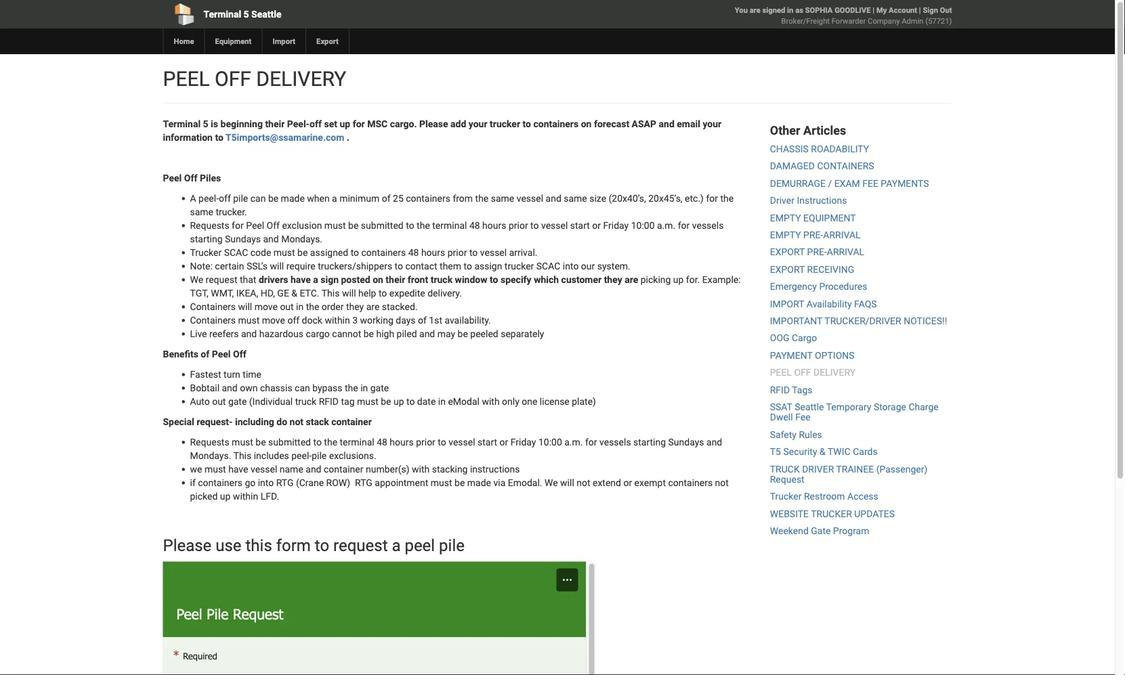 Task type: vqa. For each thing, say whether or not it's contained in the screenshot.
the rightmost OFF
yes



Task type: locate. For each thing, give the bounding box(es) containing it.
or up instructions in the left of the page
[[500, 437, 508, 448]]

a inside a peel-off pile can be made when a minimum of 25 containers from the same vessel and same size (20x40's, 20x45's, etc.) for the same trucker. requests for peel off exclusion must be submitted to the terminal 48 hours prior to vessel start or friday 10:00 a.m. for vessels starting sundays and mondays. trucker scac code must be assigned to containers 48 hours prior to vessel arrival. note: certain ssl's will require truckers/shippers to contact them to assign trucker scac into our system.
[[332, 193, 337, 204]]

off up hazardous
[[288, 315, 300, 326]]

terminal inside a peel-off pile can be made when a minimum of 25 containers from the same vessel and same size (20x40's, 20x45's, etc.) for the same trucker. requests for peel off exclusion must be submitted to the terminal 48 hours prior to vessel start or friday 10:00 a.m. for vessels starting sundays and mondays. trucker scac code must be assigned to containers 48 hours prior to vessel arrival. note: certain ssl's will require truckers/shippers to contact them to assign trucker scac into our system.
[[432, 220, 467, 231]]

terminal for terminal 5 seattle
[[204, 8, 241, 20]]

important
[[770, 316, 823, 327]]

1 vertical spatial they
[[346, 301, 364, 312]]

0 horizontal spatial pile
[[233, 193, 248, 204]]

ge
[[277, 288, 289, 299]]

0 horizontal spatial out
[[212, 396, 226, 407]]

this inside the requests must be submitted to the terminal 48 hours prior to vessel start or friday 10:00 a.m. for vessels starting sundays and mondays. this includes peel-pile exclusions. we must have vessel name and container number(s) with stacking instructions if containers go into rtg (crane row)  rtg appointment must be made via emodal. we will not extend or exempt containers not picked up within lfd.
[[233, 450, 252, 461]]

they inside containers will move out in the order they are stacked. containers must move off dock within 3 working days of 1st availability. live reefers and hazardous cargo cannot be high piled and may be peeled separately
[[346, 301, 364, 312]]

with inside the requests must be submitted to the terminal 48 hours prior to vessel start or friday 10:00 a.m. for vessels starting sundays and mondays. this includes peel-pile exclusions. we must have vessel name and container number(s) with stacking instructions if containers go into rtg (crane row)  rtg appointment must be made via emodal. we will not extend or exempt containers not picked up within lfd.
[[412, 464, 430, 475]]

this down sign
[[322, 288, 340, 299]]

pile
[[233, 193, 248, 204], [312, 450, 327, 461], [439, 536, 465, 556]]

and inside terminal 5 is beginning their peel-off set up for msc cargo. please add your trucker to containers on forecast asap and email your information to
[[659, 118, 675, 129]]

container inside the requests must be submitted to the terminal 48 hours prior to vessel start or friday 10:00 a.m. for vessels starting sundays and mondays. this includes peel-pile exclusions. we must have vessel name and container number(s) with stacking instructions if containers go into rtg (crane row)  rtg appointment must be made via emodal. we will not extend or exempt containers not picked up within lfd.
[[324, 464, 363, 475]]

rtg
[[276, 477, 294, 488], [355, 477, 373, 488]]

on
[[581, 118, 592, 129], [373, 274, 383, 285]]

must down the including
[[232, 437, 253, 448]]

0 horizontal spatial mondays.
[[190, 450, 231, 461]]

out down ge
[[280, 301, 294, 312]]

0 horizontal spatial a
[[313, 274, 318, 285]]

days
[[396, 315, 416, 326]]

0 horizontal spatial they
[[346, 301, 364, 312]]

home
[[174, 37, 194, 46]]

trucker inside a peel-off pile can be made when a minimum of 25 containers from the same vessel and same size (20x40's, 20x45's, etc.) for the same trucker. requests for peel off exclusion must be submitted to the terminal 48 hours prior to vessel start or friday 10:00 a.m. for vessels starting sundays and mondays. trucker scac code must be assigned to containers 48 hours prior to vessel arrival. note: certain ssl's will require truckers/shippers to contact them to assign trucker scac into our system.
[[505, 260, 534, 272]]

1 vertical spatial up
[[394, 396, 404, 407]]

truck
[[431, 274, 453, 285], [295, 396, 317, 407]]

0 horizontal spatial on
[[373, 274, 383, 285]]

into inside a peel-off pile can be made when a minimum of 25 containers from the same vessel and same size (20x40's, 20x45's, etc.) for the same trucker. requests for peel off exclusion must be submitted to the terminal 48 hours prior to vessel start or friday 10:00 a.m. for vessels starting sundays and mondays. trucker scac code must be assigned to containers 48 hours prior to vessel arrival. note: certain ssl's will require truckers/shippers to contact them to assign trucker scac into our system.
[[563, 260, 579, 272]]

piles
[[200, 172, 221, 184]]

0 vertical spatial out
[[280, 301, 294, 312]]

1 horizontal spatial start
[[570, 220, 590, 231]]

off up tags
[[794, 367, 811, 378]]

peel down reefers
[[212, 349, 231, 360]]

| left my
[[873, 6, 875, 15]]

access
[[848, 491, 879, 502]]

trucker inside other articles chassis roadability damaged containers demurrage / exam fee payments driver instructions empty equipment empty pre-arrival export pre-arrival export receiving emergency procedures import availability faqs important trucker/driver notices!! oog cargo payment options peel off delivery rfid tags ssat seattle temporary storage charge dwell fee safety rules t5 security & twic cards truck driver trainee (passenger) request trucker restroom access website trucker updates weekend gate program
[[770, 491, 802, 502]]

can left bypass
[[295, 382, 310, 394]]

1 horizontal spatial a.m.
[[657, 220, 676, 231]]

roadability
[[811, 143, 869, 155]]

0 vertical spatial with
[[482, 396, 500, 407]]

trucker up "note:"
[[190, 247, 222, 258]]

out right the auto
[[212, 396, 226, 407]]

peel up 'rfid tags' link
[[770, 367, 792, 378]]

prior up stacking
[[416, 437, 436, 448]]

t5imports@ssamarine.com .
[[226, 132, 350, 143]]

pre- down empty equipment link
[[804, 230, 823, 241]]

1 vertical spatial friday
[[511, 437, 536, 448]]

start inside a peel-off pile can be made when a minimum of 25 containers from the same vessel and same size (20x40's, 20x45's, etc.) for the same trucker. requests for peel off exclusion must be submitted to the terminal 48 hours prior to vessel start or friday 10:00 a.m. for vessels starting sundays and mondays. trucker scac code must be assigned to containers 48 hours prior to vessel arrival. note: certain ssl's will require truckers/shippers to contact them to assign trucker scac into our system.
[[570, 220, 590, 231]]

drivers
[[259, 274, 288, 285]]

of inside a peel-off pile can be made when a minimum of 25 containers from the same vessel and same size (20x40's, 20x45's, etc.) for the same trucker. requests for peel off exclusion must be submitted to the terminal 48 hours prior to vessel start or friday 10:00 a.m. for vessels starting sundays and mondays. trucker scac code must be assigned to containers 48 hours prior to vessel arrival. note: certain ssl's will require truckers/shippers to contact them to assign trucker scac into our system.
[[382, 193, 391, 204]]

this up the go
[[233, 450, 252, 461]]

must inside containers will move out in the order they are stacked. containers must move off dock within 3 working days of 1st availability. live reefers and hazardous cargo cannot be high piled and may be peeled separately
[[238, 315, 260, 326]]

rfid inside fastest turn time bobtail and own chassis can bypass the in gate auto out gate (individual truck rfid tag must be up to date in emodal with only one license plate)
[[319, 396, 339, 407]]

emodal.
[[508, 477, 542, 488]]

(crane
[[296, 477, 324, 488]]

1 vertical spatial starting
[[634, 437, 666, 448]]

this
[[246, 536, 272, 556]]

sundays inside the requests must be submitted to the terminal 48 hours prior to vessel start or friday 10:00 a.m. for vessels starting sundays and mondays. this includes peel-pile exclusions. we must have vessel name and container number(s) with stacking instructions if containers go into rtg (crane row)  rtg appointment must be made via emodal. we will not extend or exempt containers not picked up within lfd.
[[668, 437, 704, 448]]

off inside other articles chassis roadability damaged containers demurrage / exam fee payments driver instructions empty equipment empty pre-arrival export pre-arrival export receiving emergency procedures import availability faqs important trucker/driver notices!! oog cargo payment options peel off delivery rfid tags ssat seattle temporary storage charge dwell fee safety rules t5 security & twic cards truck driver trainee (passenger) request trucker restroom access website trucker updates weekend gate program
[[794, 367, 811, 378]]

1 your from the left
[[469, 118, 488, 129]]

sundays inside a peel-off pile can be made when a minimum of 25 containers from the same vessel and same size (20x40's, 20x45's, etc.) for the same trucker. requests for peel off exclusion must be submitted to the terminal 48 hours prior to vessel start or friday 10:00 a.m. for vessels starting sundays and mondays. trucker scac code must be assigned to containers 48 hours prior to vessel arrival. note: certain ssl's will require truckers/shippers to contact them to assign trucker scac into our system.
[[225, 233, 261, 245]]

0 horizontal spatial gate
[[228, 396, 247, 407]]

must right 'tag' in the bottom left of the page
[[357, 396, 379, 407]]

same down a
[[190, 206, 213, 217]]

0 horizontal spatial vessels
[[600, 437, 631, 448]]

and inside fastest turn time bobtail and own chassis can bypass the in gate auto out gate (individual truck rfid tag must be up to date in emodal with only one license plate)
[[222, 382, 238, 394]]

up left for.
[[673, 274, 684, 285]]

within inside the requests must be submitted to the terminal 48 hours prior to vessel start or friday 10:00 a.m. for vessels starting sundays and mondays. this includes peel-pile exclusions. we must have vessel name and container number(s) with stacking instructions if containers go into rtg (crane row)  rtg appointment must be made via emodal. we will not extend or exempt containers not picked up within lfd.
[[233, 491, 258, 502]]

off inside a peel-off pile can be made when a minimum of 25 containers from the same vessel and same size (20x40's, 20x45's, etc.) for the same trucker. requests for peel off exclusion must be submitted to the terminal 48 hours prior to vessel start or friday 10:00 a.m. for vessels starting sundays and mondays. trucker scac code must be assigned to containers 48 hours prior to vessel arrival. note: certain ssl's will require truckers/shippers to contact them to assign trucker scac into our system.
[[267, 220, 280, 231]]

2 horizontal spatial a
[[392, 536, 401, 556]]

request
[[206, 274, 237, 285], [333, 536, 388, 556]]

go
[[245, 477, 256, 488]]

2 vertical spatial off
[[288, 315, 300, 326]]

peeled
[[470, 328, 498, 339]]

the
[[475, 193, 489, 204], [720, 193, 734, 204], [417, 220, 430, 231], [306, 301, 319, 312], [345, 382, 358, 394], [324, 437, 337, 448]]

1 vertical spatial scac
[[536, 260, 561, 272]]

2 empty from the top
[[770, 230, 801, 241]]

date
[[417, 396, 436, 407]]

into
[[563, 260, 579, 272], [258, 477, 274, 488]]

of up fastest
[[201, 349, 210, 360]]

asap
[[632, 118, 657, 129]]

have down require
[[291, 274, 311, 285]]

gate
[[370, 382, 389, 394], [228, 396, 247, 407]]

request up wmt,
[[206, 274, 237, 285]]

0 horizontal spatial 10:00
[[539, 437, 562, 448]]

can inside fastest turn time bobtail and own chassis can bypass the in gate auto out gate (individual truck rfid tag must be up to date in emodal with only one license plate)
[[295, 382, 310, 394]]

request left peel
[[333, 536, 388, 556]]

peel- inside the requests must be submitted to the terminal 48 hours prior to vessel start or friday 10:00 a.m. for vessels starting sundays and mondays. this includes peel-pile exclusions. we must have vessel name and container number(s) with stacking instructions if containers go into rtg (crane row)  rtg appointment must be made via emodal. we will not extend or exempt containers not picked up within lfd.
[[292, 450, 312, 461]]

0 vertical spatial prior
[[509, 220, 528, 231]]

to
[[523, 118, 531, 129], [215, 132, 223, 143], [406, 220, 414, 231], [531, 220, 539, 231], [351, 247, 359, 258], [469, 247, 478, 258], [395, 260, 403, 272], [464, 260, 472, 272], [490, 274, 498, 285], [379, 288, 387, 299], [406, 396, 415, 407], [313, 437, 322, 448], [438, 437, 446, 448], [315, 536, 329, 556]]

out inside containers will move out in the order they are stacked. containers must move off dock within 3 working days of 1st availability. live reefers and hazardous cargo cannot be high piled and may be peeled separately
[[280, 301, 294, 312]]

system.
[[597, 260, 631, 272]]

empty pre-arrival link
[[770, 230, 861, 241]]

prior inside the requests must be submitted to the terminal 48 hours prior to vessel start or friday 10:00 a.m. for vessels starting sundays and mondays. this includes peel-pile exclusions. we must have vessel name and container number(s) with stacking instructions if containers go into rtg (crane row)  rtg appointment must be made via emodal. we will not extend or exempt containers not picked up within lfd.
[[416, 437, 436, 448]]

scac
[[224, 247, 248, 258], [536, 260, 561, 272]]

terminal left 5
[[204, 8, 241, 20]]

must down stacking
[[431, 477, 452, 488]]

scac up which
[[536, 260, 561, 272]]

1 horizontal spatial please
[[419, 118, 448, 129]]

t5imports@ssamarine.com link
[[226, 132, 344, 143]]

submitted down do
[[268, 437, 311, 448]]

delivery down import at the left top of page
[[256, 67, 346, 91]]

to inside picking up for. example: tgt, wmt, ikea, hd, ge & etc. this will help to expedite delivery.
[[379, 288, 387, 299]]

out inside fastest turn time bobtail and own chassis can bypass the in gate auto out gate (individual truck rfid tag must be up to date in emodal with only one license plate)
[[212, 396, 226, 407]]

only
[[502, 396, 520, 407]]

in down etc.
[[296, 301, 304, 312]]

your right add
[[469, 118, 488, 129]]

peel down home
[[163, 67, 210, 91]]

export
[[770, 247, 805, 258], [770, 264, 805, 275]]

import
[[273, 37, 295, 46]]

2 requests from the top
[[190, 437, 229, 448]]

0 vertical spatial 10:00
[[631, 220, 655, 231]]

when
[[307, 193, 330, 204]]

trucker inside a peel-off pile can be made when a minimum of 25 containers from the same vessel and same size (20x40's, 20x45's, etc.) for the same trucker. requests for peel off exclusion must be submitted to the terminal 48 hours prior to vessel start or friday 10:00 a.m. for vessels starting sundays and mondays. trucker scac code must be assigned to containers 48 hours prior to vessel arrival. note: certain ssl's will require truckers/shippers to contact them to assign trucker scac into our system.
[[190, 247, 222, 258]]

expedite
[[389, 288, 425, 299]]

their
[[386, 274, 405, 285]]

1 vertical spatial within
[[233, 491, 258, 502]]

0 vertical spatial have
[[291, 274, 311, 285]]

friday inside the requests must be submitted to the terminal 48 hours prior to vessel start or friday 10:00 a.m. for vessels starting sundays and mondays. this includes peel-pile exclusions. we must have vessel name and container number(s) with stacking instructions if containers go into rtg (crane row)  rtg appointment must be made via emodal. we will not extend or exempt containers not picked up within lfd.
[[511, 437, 536, 448]]

2 vertical spatial up
[[220, 491, 231, 502]]

start inside the requests must be submitted to the terminal 48 hours prior to vessel start or friday 10:00 a.m. for vessels starting sundays and mondays. this includes peel-pile exclusions. we must have vessel name and container number(s) with stacking instructions if containers go into rtg (crane row)  rtg appointment must be made via emodal. we will not extend or exempt containers not picked up within lfd.
[[478, 437, 497, 448]]

0 horizontal spatial of
[[201, 349, 210, 360]]

containers
[[533, 118, 579, 129], [406, 193, 451, 204], [361, 247, 406, 258], [198, 477, 243, 488], [668, 477, 713, 488]]

or down size
[[592, 220, 601, 231]]

into up lfd.
[[258, 477, 274, 488]]

vessels
[[692, 220, 724, 231], [600, 437, 631, 448]]

0 vertical spatial truck
[[431, 274, 453, 285]]

0 horizontal spatial start
[[478, 437, 497, 448]]

with inside fastest turn time bobtail and own chassis can bypass the in gate auto out gate (individual truck rfid tag must be up to date in emodal with only one license plate)
[[482, 396, 500, 407]]

48 up the contact
[[408, 247, 419, 258]]

1 vertical spatial out
[[212, 396, 226, 407]]

in inside containers will move out in the order they are stacked. containers must move off dock within 3 working days of 1st availability. live reefers and hazardous cargo cannot be high piled and may be peeled separately
[[296, 301, 304, 312]]

vessels down etc.)
[[692, 220, 724, 231]]

48 inside the requests must be submitted to the terminal 48 hours prior to vessel start or friday 10:00 a.m. for vessels starting sundays and mondays. this includes peel-pile exclusions. we must have vessel name and container number(s) with stacking instructions if containers go into rtg (crane row)  rtg appointment must be made via emodal. we will not extend or exempt containers not picked up within lfd.
[[377, 437, 387, 448]]

peel- up the name
[[292, 450, 312, 461]]

cargo
[[306, 328, 330, 339]]

off left exclusion
[[267, 220, 280, 231]]

requests
[[190, 220, 229, 231], [190, 437, 229, 448]]

2 containers from the top
[[190, 315, 236, 326]]

0 horizontal spatial can
[[251, 193, 266, 204]]

hours up number(s)
[[390, 437, 414, 448]]

1 requests from the top
[[190, 220, 229, 231]]

will left extend
[[560, 477, 574, 488]]

1 horizontal spatial we
[[545, 477, 558, 488]]

or
[[592, 220, 601, 231], [500, 437, 508, 448], [624, 477, 632, 488]]

assign
[[475, 260, 502, 272]]

0 vertical spatial hours
[[482, 220, 506, 231]]

from
[[453, 193, 473, 204]]

1 vertical spatial can
[[295, 382, 310, 394]]

0 vertical spatial &
[[292, 288, 297, 299]]

made inside a peel-off pile can be made when a minimum of 25 containers from the same vessel and same size (20x40's, 20x45's, etc.) for the same trucker. requests for peel off exclusion must be submitted to the terminal 48 hours prior to vessel start or friday 10:00 a.m. for vessels starting sundays and mondays. trucker scac code must be assigned to containers 48 hours prior to vessel arrival. note: certain ssl's will require truckers/shippers to contact them to assign trucker scac into our system.
[[281, 193, 305, 204]]

up for msc
[[340, 118, 388, 129]]

rfid inside other articles chassis roadability damaged containers demurrage / exam fee payments driver instructions empty equipment empty pre-arrival export pre-arrival export receiving emergency procedures import availability faqs important trucker/driver notices!! oog cargo payment options peel off delivery rfid tags ssat seattle temporary storage charge dwell fee safety rules t5 security & twic cards truck driver trainee (passenger) request trucker restroom access website trucker updates weekend gate program
[[770, 384, 790, 396]]

0 vertical spatial peel-
[[199, 193, 219, 204]]

not left the request
[[715, 477, 729, 488]]

2 export from the top
[[770, 264, 805, 275]]

mondays. inside the requests must be submitted to the terminal 48 hours prior to vessel start or friday 10:00 a.m. for vessels starting sundays and mondays. this includes peel-pile exclusions. we must have vessel name and container number(s) with stacking instructions if containers go into rtg (crane row)  rtg appointment must be made via emodal. we will not extend or exempt containers not picked up within lfd.
[[190, 450, 231, 461]]

please left use
[[163, 536, 212, 556]]

0 vertical spatial this
[[322, 288, 340, 299]]

fee
[[795, 412, 811, 423]]

for down 'plate)' in the right of the page
[[585, 437, 597, 448]]

we
[[190, 464, 202, 475]]

1 vertical spatial &
[[820, 446, 826, 458]]

0 vertical spatial made
[[281, 193, 305, 204]]

1 vertical spatial are
[[625, 274, 638, 285]]

pile inside a peel-off pile can be made when a minimum of 25 containers from the same vessel and same size (20x40's, 20x45's, etc.) for the same trucker. requests for peel off exclusion must be submitted to the terminal 48 hours prior to vessel start or friday 10:00 a.m. for vessels starting sundays and mondays. trucker scac code must be assigned to containers 48 hours prior to vessel arrival. note: certain ssl's will require truckers/shippers to contact them to assign trucker scac into our system.
[[233, 193, 248, 204]]

empty equipment link
[[770, 212, 856, 224]]

0 vertical spatial sundays
[[225, 233, 261, 245]]

1 vertical spatial terminal
[[340, 437, 374, 448]]

1 vertical spatial seattle
[[795, 402, 824, 413]]

delivery down options
[[814, 367, 856, 378]]

are inside you are signed in as sophia goodlive | my account | sign out broker/freight forwarder company admin (57721)
[[750, 6, 761, 15]]

to inside fastest turn time bobtail and own chassis can bypass the in gate auto out gate (individual truck rfid tag must be up to date in emodal with only one license plate)
[[406, 396, 415, 407]]

truck up delivery.
[[431, 274, 453, 285]]

driver instructions link
[[770, 195, 847, 206]]

1 vertical spatial with
[[412, 464, 430, 475]]

0 horizontal spatial made
[[281, 193, 305, 204]]

terminal up information
[[163, 118, 201, 129]]

0 horizontal spatial peel
[[163, 172, 182, 184]]

1 vertical spatial a
[[313, 274, 318, 285]]

peel- right a
[[199, 193, 219, 204]]

0 vertical spatial can
[[251, 193, 266, 204]]

sophia
[[805, 6, 833, 15]]

trucker restroom access link
[[770, 491, 879, 502]]

fastest turn time bobtail and own chassis can bypass the in gate auto out gate (individual truck rfid tag must be up to date in emodal with only one license plate)
[[190, 369, 596, 407]]

oog
[[770, 333, 790, 344]]

not
[[290, 416, 304, 428], [577, 477, 590, 488], [715, 477, 729, 488]]

1 vertical spatial peel
[[770, 367, 792, 378]]

0 vertical spatial export
[[770, 247, 805, 258]]

1 horizontal spatial pile
[[312, 450, 327, 461]]

important trucker/driver notices!! link
[[770, 316, 947, 327]]

2 rtg from the left
[[355, 477, 373, 488]]

prior up them
[[448, 247, 467, 258]]

damaged containers link
[[770, 161, 874, 172]]

0 vertical spatial into
[[563, 260, 579, 272]]

for down trucker.
[[232, 220, 244, 231]]

0 vertical spatial off
[[310, 118, 322, 129]]

we right emodal.
[[545, 477, 558, 488]]

rfid down bypass
[[319, 396, 339, 407]]

can inside a peel-off pile can be made when a minimum of 25 containers from the same vessel and same size (20x40's, 20x45's, etc.) for the same trucker. requests for peel off exclusion must be submitted to the terminal 48 hours prior to vessel start or friday 10:00 a.m. for vessels starting sundays and mondays. trucker scac code must be assigned to containers 48 hours prior to vessel arrival. note: certain ssl's will require truckers/shippers to contact them to assign trucker scac into our system.
[[251, 193, 266, 204]]

rfid up ssat
[[770, 384, 790, 396]]

trucker down the request
[[770, 491, 802, 502]]

special
[[163, 416, 194, 428]]

& left twic at the right of page
[[820, 446, 826, 458]]

up inside the requests must be submitted to the terminal 48 hours prior to vessel start or friday 10:00 a.m. for vessels starting sundays and mondays. this includes peel-pile exclusions. we must have vessel name and container number(s) with stacking instructions if containers go into rtg (crane row)  rtg appointment must be made via emodal. we will not extend or exempt containers not picked up within lfd.
[[220, 491, 231, 502]]

be down working on the left top of the page
[[364, 328, 374, 339]]

1 horizontal spatial |
[[919, 6, 921, 15]]

1 vertical spatial this
[[233, 450, 252, 461]]

1 horizontal spatial terminal
[[204, 8, 241, 20]]

containers up reefers
[[190, 315, 236, 326]]

are down system.
[[625, 274, 638, 285]]

2 horizontal spatial not
[[715, 477, 729, 488]]

1 vertical spatial please
[[163, 536, 212, 556]]

terminal inside the requests must be submitted to the terminal 48 hours prior to vessel start or friday 10:00 a.m. for vessels starting sundays and mondays. this includes peel-pile exclusions. we must have vessel name and container number(s) with stacking instructions if containers go into rtg (crane row)  rtg appointment must be made via emodal. we will not extend or exempt containers not picked up within lfd.
[[340, 437, 374, 448]]

move
[[255, 301, 278, 312], [262, 315, 285, 326]]

sign out link
[[923, 6, 952, 15]]

rtg down the name
[[276, 477, 294, 488]]

1 vertical spatial sundays
[[668, 437, 704, 448]]

1 horizontal spatial made
[[467, 477, 491, 488]]

0 vertical spatial requests
[[190, 220, 229, 231]]

the up dock
[[306, 301, 319, 312]]

1 horizontal spatial up
[[394, 396, 404, 407]]

be right 'tag' in the bottom left of the page
[[381, 396, 391, 407]]

peel inside a peel-off pile can be made when a minimum of 25 containers from the same vessel and same size (20x40's, 20x45's, etc.) for the same trucker. requests for peel off exclusion must be submitted to the terminal 48 hours prior to vessel start or friday 10:00 a.m. for vessels starting sundays and mondays. trucker scac code must be assigned to containers 48 hours prior to vessel arrival. note: certain ssl's will require truckers/shippers to contact them to assign trucker scac into our system.
[[246, 220, 264, 231]]

up inside fastest turn time bobtail and own chassis can bypass the in gate auto out gate (individual truck rfid tag must be up to date in emodal with only one license plate)
[[394, 396, 404, 407]]

safety rules link
[[770, 429, 822, 440]]

website
[[770, 509, 809, 520]]

will inside picking up for. example: tgt, wmt, ikea, hd, ge & etc. this will help to expedite delivery.
[[342, 288, 356, 299]]

0 vertical spatial are
[[750, 6, 761, 15]]

empty down empty equipment link
[[770, 230, 801, 241]]

1 horizontal spatial have
[[291, 274, 311, 285]]

0 horizontal spatial submitted
[[268, 437, 311, 448]]

they down system.
[[604, 274, 622, 285]]

website trucker updates link
[[770, 509, 895, 520]]

form
[[276, 536, 311, 556]]

the up 'tag' in the bottom left of the page
[[345, 382, 358, 394]]

the inside fastest turn time bobtail and own chassis can bypass the in gate auto out gate (individual truck rfid tag must be up to date in emodal with only one license plate)
[[345, 382, 358, 394]]

peel- inside a peel-off pile can be made when a minimum of 25 containers from the same vessel and same size (20x40's, 20x45's, etc.) for the same trucker. requests for peel off exclusion must be submitted to the terminal 48 hours prior to vessel start or friday 10:00 a.m. for vessels starting sundays and mondays. trucker scac code must be assigned to containers 48 hours prior to vessel arrival. note: certain ssl's will require truckers/shippers to contact them to assign trucker scac into our system.
[[199, 193, 219, 204]]

terminal up exclusions.
[[340, 437, 374, 448]]

start down size
[[570, 220, 590, 231]]

& inside other articles chassis roadability damaged containers demurrage / exam fee payments driver instructions empty equipment empty pre-arrival export pre-arrival export receiving emergency procedures import availability faqs important trucker/driver notices!! oog cargo payment options peel off delivery rfid tags ssat seattle temporary storage charge dwell fee safety rules t5 security & twic cards truck driver trainee (passenger) request trucker restroom access website trucker updates weekend gate program
[[820, 446, 826, 458]]

10:00 down (20x40's,
[[631, 220, 655, 231]]

1 export from the top
[[770, 247, 805, 258]]

pre-
[[804, 230, 823, 241], [807, 247, 827, 258]]

we up tgt,
[[190, 274, 203, 285]]

made
[[281, 193, 305, 204], [467, 477, 491, 488]]

your right email
[[703, 118, 722, 129]]

0 vertical spatial trucker
[[190, 247, 222, 258]]

export
[[316, 37, 339, 46]]

a.m. inside the requests must be submitted to the terminal 48 hours prior to vessel start or friday 10:00 a.m. for vessels starting sundays and mondays. this includes peel-pile exclusions. we must have vessel name and container number(s) with stacking instructions if containers go into rtg (crane row)  rtg appointment must be made via emodal. we will not extend or exempt containers not picked up within lfd.
[[565, 437, 583, 448]]

1 vertical spatial a.m.
[[565, 437, 583, 448]]

trucker inside terminal 5 is beginning their peel-off set up for msc cargo. please add your trucker to containers on forecast asap and email your information to
[[490, 118, 520, 129]]

vessels inside the requests must be submitted to the terminal 48 hours prior to vessel start or friday 10:00 a.m. for vessels starting sundays and mondays. this includes peel-pile exclusions. we must have vessel name and container number(s) with stacking instructions if containers go into rtg (crane row)  rtg appointment must be made via emodal. we will not extend or exempt containers not picked up within lfd.
[[600, 437, 631, 448]]

other articles chassis roadability damaged containers demurrage / exam fee payments driver instructions empty equipment empty pre-arrival export pre-arrival export receiving emergency procedures import availability faqs important trucker/driver notices!! oog cargo payment options peel off delivery rfid tags ssat seattle temporary storage charge dwell fee safety rules t5 security & twic cards truck driver trainee (passenger) request trucker restroom access website trucker updates weekend gate program
[[770, 123, 947, 537]]

terminal inside terminal 5 is beginning their peel-off set up for msc cargo. please add your trucker to containers on forecast asap and email your information to
[[163, 118, 201, 129]]

0 horizontal spatial rtg
[[276, 477, 294, 488]]

1 horizontal spatial starting
[[634, 437, 666, 448]]

reefers
[[209, 328, 239, 339]]

rfid
[[770, 384, 790, 396], [319, 396, 339, 407]]

will up drivers
[[270, 260, 284, 272]]

0 horizontal spatial or
[[500, 437, 508, 448]]

updates
[[854, 509, 895, 520]]

1 vertical spatial arrival
[[827, 247, 865, 258]]

0 vertical spatial rfid
[[770, 384, 790, 396]]

prior up arrival.
[[509, 220, 528, 231]]

peel
[[163, 67, 210, 91], [770, 367, 792, 378]]

containers left forecast at the top right
[[533, 118, 579, 129]]

0 horizontal spatial within
[[233, 491, 258, 502]]

t5
[[770, 446, 781, 458]]

1 vertical spatial terminal
[[163, 118, 201, 129]]

terminal inside terminal 5 seattle link
[[204, 8, 241, 20]]

pile up trucker.
[[233, 193, 248, 204]]

0 vertical spatial off
[[184, 172, 197, 184]]

must down "ikea," at the left top of the page
[[238, 315, 260, 326]]

empty down driver
[[770, 212, 801, 224]]

container down exclusions.
[[324, 464, 363, 475]]

in inside you are signed in as sophia goodlive | my account | sign out broker/freight forwarder company admin (57721)
[[787, 6, 794, 15]]

2 vertical spatial are
[[366, 301, 380, 312]]

2 vertical spatial hours
[[390, 437, 414, 448]]

the inside the requests must be submitted to the terminal 48 hours prior to vessel start or friday 10:00 a.m. for vessels starting sundays and mondays. this includes peel-pile exclusions. we must have vessel name and container number(s) with stacking instructions if containers go into rtg (crane row)  rtg appointment must be made via emodal. we will not extend or exempt containers not picked up within lfd.
[[324, 437, 337, 448]]

starting inside the requests must be submitted to the terminal 48 hours prior to vessel start or friday 10:00 a.m. for vessels starting sundays and mondays. this includes peel-pile exclusions. we must have vessel name and container number(s) with stacking instructions if containers go into rtg (crane row)  rtg appointment must be made via emodal. we will not extend or exempt containers not picked up within lfd.
[[634, 437, 666, 448]]

twic
[[828, 446, 851, 458]]

off up turn
[[233, 349, 246, 360]]

containers up picked
[[198, 477, 243, 488]]

a.m. down 'plate)' in the right of the page
[[565, 437, 583, 448]]

1 vertical spatial have
[[228, 464, 248, 475]]

please left add
[[419, 118, 448, 129]]

and
[[659, 118, 675, 129], [546, 193, 562, 204], [263, 233, 279, 245], [241, 328, 257, 339], [419, 328, 435, 339], [222, 382, 238, 394], [707, 437, 722, 448], [306, 464, 321, 475]]

temporary
[[826, 402, 872, 413]]

48 down from
[[469, 220, 480, 231]]

& inside picking up for. example: tgt, wmt, ikea, hd, ge & etc. this will help to expedite delivery.
[[292, 288, 297, 299]]

1 vertical spatial on
[[373, 274, 383, 285]]

import availability faqs link
[[770, 298, 877, 310]]

via
[[494, 477, 506, 488]]

0 vertical spatial starting
[[190, 233, 223, 245]]

export up emergency
[[770, 264, 805, 275]]

1 horizontal spatial vessels
[[692, 220, 724, 231]]

0 vertical spatial terminal
[[432, 220, 467, 231]]

sign
[[321, 274, 339, 285]]

0 vertical spatial containers
[[190, 301, 236, 312]]

terminal for terminal 5 is beginning their peel-off set up for msc cargo. please add your trucker to containers on forecast asap and email your information to
[[163, 118, 201, 129]]

1 vertical spatial delivery
[[814, 367, 856, 378]]

2 vertical spatial or
[[624, 477, 632, 488]]

starting inside a peel-off pile can be made when a minimum of 25 containers from the same vessel and same size (20x40's, 20x45's, etc.) for the same trucker. requests for peel off exclusion must be submitted to the terminal 48 hours prior to vessel start or friday 10:00 a.m. for vessels starting sundays and mondays. trucker scac code must be assigned to containers 48 hours prior to vessel arrival. note: certain ssl's will require truckers/shippers to contact them to assign trucker scac into our system.
[[190, 233, 223, 245]]

please use this form to request a peel pile
[[163, 536, 465, 556]]

within inside containers will move out in the order they are stacked. containers must move off dock within 3 working days of 1st availability. live reefers and hazardous cargo cannot be high piled and may be peeled separately
[[325, 315, 350, 326]]

stacked.
[[382, 301, 418, 312]]

(passenger)
[[876, 464, 928, 475]]

0 vertical spatial scac
[[224, 247, 248, 258]]

turn
[[224, 369, 240, 380]]

0 horizontal spatial truck
[[295, 396, 317, 407]]

off left set
[[310, 118, 322, 129]]

have inside the requests must be submitted to the terminal 48 hours prior to vessel start or friday 10:00 a.m. for vessels starting sundays and mondays. this includes peel-pile exclusions. we must have vessel name and container number(s) with stacking instructions if containers go into rtg (crane row)  rtg appointment must be made via emodal. we will not extend or exempt containers not picked up within lfd.
[[228, 464, 248, 475]]

0 horizontal spatial up
[[220, 491, 231, 502]]

0 vertical spatial they
[[604, 274, 622, 285]]

payment options link
[[770, 350, 855, 361]]

off down equipment link
[[215, 67, 251, 91]]

1st
[[429, 315, 442, 326]]

a.m. inside a peel-off pile can be made when a minimum of 25 containers from the same vessel and same size (20x40's, 20x45's, etc.) for the same trucker. requests for peel off exclusion must be submitted to the terminal 48 hours prior to vessel start or friday 10:00 a.m. for vessels starting sundays and mondays. trucker scac code must be assigned to containers 48 hours prior to vessel arrival. note: certain ssl's will require truckers/shippers to contact them to assign trucker scac into our system.
[[657, 220, 676, 231]]

1 horizontal spatial terminal
[[432, 220, 467, 231]]

and right reefers
[[241, 328, 257, 339]]

own
[[240, 382, 258, 394]]

mondays. down exclusion
[[281, 233, 323, 245]]

2 horizontal spatial off
[[310, 118, 322, 129]]

into up the customer
[[563, 260, 579, 272]]

1 horizontal spatial peel
[[770, 367, 792, 378]]

1 horizontal spatial or
[[592, 220, 601, 231]]

peel inside other articles chassis roadability damaged containers demurrage / exam fee payments driver instructions empty equipment empty pre-arrival export pre-arrival export receiving emergency procedures import availability faqs important trucker/driver notices!! oog cargo payment options peel off delivery rfid tags ssat seattle temporary storage charge dwell fee safety rules t5 security & twic cards truck driver trainee (passenger) request trucker restroom access website trucker updates weekend gate program
[[770, 367, 792, 378]]

stacking
[[432, 464, 468, 475]]

friday inside a peel-off pile can be made when a minimum of 25 containers from the same vessel and same size (20x40's, 20x45's, etc.) for the same trucker. requests for peel off exclusion must be submitted to the terminal 48 hours prior to vessel start or friday 10:00 a.m. for vessels starting sundays and mondays. trucker scac code must be assigned to containers 48 hours prior to vessel arrival. note: certain ssl's will require truckers/shippers to contact them to assign trucker scac into our system.
[[603, 220, 629, 231]]

security
[[783, 446, 817, 458]]

truck inside fastest turn time bobtail and own chassis can bypass the in gate auto out gate (individual truck rfid tag must be up to date in emodal with only one license plate)
[[295, 396, 317, 407]]

up left date
[[394, 396, 404, 407]]

1 horizontal spatial off
[[794, 367, 811, 378]]

restroom
[[804, 491, 845, 502]]

friday down (20x40's,
[[603, 220, 629, 231]]

0 horizontal spatial sundays
[[225, 233, 261, 245]]

contact
[[405, 260, 437, 272]]



Task type: describe. For each thing, give the bounding box(es) containing it.
help
[[358, 288, 376, 299]]

1 containers from the top
[[190, 301, 236, 312]]

in right date
[[438, 396, 446, 407]]

0 horizontal spatial not
[[290, 416, 304, 428]]

1 horizontal spatial 48
[[408, 247, 419, 258]]

driver
[[802, 464, 834, 475]]

them
[[440, 260, 461, 272]]

special request- including do not stack container
[[163, 416, 374, 428]]

containers right 25
[[406, 193, 451, 204]]

instructions
[[797, 195, 847, 206]]

into inside the requests must be submitted to the terminal 48 hours prior to vessel start or friday 10:00 a.m. for vessels starting sundays and mondays. this includes peel-pile exclusions. we must have vessel name and container number(s) with stacking instructions if containers go into rtg (crane row)  rtg appointment must be made via emodal. we will not extend or exempt containers not picked up within lfd.
[[258, 477, 274, 488]]

off inside terminal 5 is beginning their peel-off set up for msc cargo. please add your trucker to containers on forecast asap and email your information to
[[310, 118, 322, 129]]

auto
[[190, 396, 210, 407]]

dock
[[302, 315, 322, 326]]

0 horizontal spatial off
[[184, 172, 197, 184]]

1 horizontal spatial scac
[[536, 260, 561, 272]]

and down 1st
[[419, 328, 435, 339]]

goodlive
[[835, 6, 871, 15]]

the right etc.)
[[720, 193, 734, 204]]

vessel up which
[[541, 220, 568, 231]]

submitted inside a peel-off pile can be made when a minimum of 25 containers from the same vessel and same size (20x40's, 20x45's, etc.) for the same trucker. requests for peel off exclusion must be submitted to the terminal 48 hours prior to vessel start or friday 10:00 a.m. for vessels starting sundays and mondays. trucker scac code must be assigned to containers 48 hours prior to vessel arrival. note: certain ssl's will require truckers/shippers to contact them to assign trucker scac into our system.
[[361, 220, 404, 231]]

my
[[877, 6, 887, 15]]

on inside terminal 5 is beginning their peel-off set up for msc cargo. please add your trucker to containers on forecast asap and email your information to
[[581, 118, 592, 129]]

account
[[889, 6, 917, 15]]

be up require
[[297, 247, 308, 258]]

1 rtg from the left
[[276, 477, 294, 488]]

chassis
[[260, 382, 292, 394]]

10:00 inside a peel-off pile can be made when a minimum of 25 containers from the same vessel and same size (20x40's, 20x45's, etc.) for the same trucker. requests for peel off exclusion must be submitted to the terminal 48 hours prior to vessel start or friday 10:00 a.m. for vessels starting sundays and mondays. trucker scac code must be assigned to containers 48 hours prior to vessel arrival. note: certain ssl's will require truckers/shippers to contact them to assign trucker scac into our system.
[[631, 220, 655, 231]]

the right from
[[475, 193, 489, 204]]

1 vertical spatial or
[[500, 437, 508, 448]]

require
[[286, 260, 316, 272]]

2 | from the left
[[919, 6, 921, 15]]

this inside picking up for. example: tgt, wmt, ikea, hd, ge & etc. this will help to expedite delivery.
[[322, 288, 340, 299]]

t5 security & twic cards link
[[770, 446, 878, 458]]

containers inside terminal 5 is beginning their peel-off set up for msc cargo. please add your trucker to containers on forecast asap and email your information to
[[533, 118, 579, 129]]

are inside containers will move out in the order they are stacked. containers must move off dock within 3 working days of 1st availability. live reefers and hazardous cargo cannot be high piled and may be peeled separately
[[366, 301, 380, 312]]

0 vertical spatial move
[[255, 301, 278, 312]]

picking
[[641, 274, 671, 285]]

off inside a peel-off pile can be made when a minimum of 25 containers from the same vessel and same size (20x40's, 20x45's, etc.) for the same trucker. requests for peel off exclusion must be submitted to the terminal 48 hours prior to vessel start or friday 10:00 a.m. for vessels starting sundays and mondays. trucker scac code must be assigned to containers 48 hours prior to vessel arrival. note: certain ssl's will require truckers/shippers to contact them to assign trucker scac into our system.
[[219, 193, 231, 204]]

posted
[[341, 274, 370, 285]]

1 horizontal spatial gate
[[370, 382, 389, 394]]

equipment
[[804, 212, 856, 224]]

export receiving link
[[770, 264, 854, 275]]

be up the includes
[[256, 437, 266, 448]]

may
[[437, 328, 455, 339]]

0 vertical spatial 48
[[469, 220, 480, 231]]

1 | from the left
[[873, 6, 875, 15]]

forecast
[[594, 118, 629, 129]]

ssat
[[770, 402, 792, 413]]

delivery inside other articles chassis roadability damaged containers demurrage / exam fee payments driver instructions empty equipment empty pre-arrival export pre-arrival export receiving emergency procedures import availability faqs important trucker/driver notices!! oog cargo payment options peel off delivery rfid tags ssat seattle temporary storage charge dwell fee safety rules t5 security & twic cards truck driver trainee (passenger) request trucker restroom access website trucker updates weekend gate program
[[814, 367, 856, 378]]

1 vertical spatial pre-
[[807, 247, 827, 258]]

0 horizontal spatial seattle
[[251, 8, 282, 20]]

2 your from the left
[[703, 118, 722, 129]]

receiving
[[807, 264, 854, 275]]

customer
[[561, 274, 602, 285]]

for down etc.)
[[678, 220, 690, 231]]

2 horizontal spatial same
[[564, 193, 587, 204]]

of inside containers will move out in the order they are stacked. containers must move off dock within 3 working days of 1st availability. live reefers and hazardous cargo cannot be high piled and may be peeled separately
[[418, 315, 427, 326]]

1 vertical spatial move
[[262, 315, 285, 326]]

1 horizontal spatial not
[[577, 477, 590, 488]]

be down stacking
[[455, 477, 465, 488]]

be down availability.
[[458, 328, 468, 339]]

as
[[795, 6, 803, 15]]

lfd.
[[261, 491, 279, 502]]

hazardous
[[259, 328, 304, 339]]

2 vertical spatial peel
[[212, 349, 231, 360]]

other
[[770, 123, 801, 138]]

must right "we"
[[205, 464, 226, 475]]

equipment link
[[204, 28, 262, 54]]

weekend
[[770, 526, 809, 537]]

containers
[[817, 161, 874, 172]]

export link
[[306, 28, 349, 54]]

0 vertical spatial arrival
[[823, 230, 861, 241]]

import
[[770, 298, 804, 310]]

2 horizontal spatial hours
[[482, 220, 506, 231]]

email
[[677, 118, 700, 129]]

exclusions.
[[329, 450, 376, 461]]

1 vertical spatial request
[[333, 536, 388, 556]]

out
[[940, 6, 952, 15]]

separately
[[501, 328, 544, 339]]

containers up their on the top left of the page
[[361, 247, 406, 258]]

made inside the requests must be submitted to the terminal 48 hours prior to vessel start or friday 10:00 a.m. for vessels starting sundays and mondays. this includes peel-pile exclusions. we must have vessel name and container number(s) with stacking instructions if containers go into rtg (crane row)  rtg appointment must be made via emodal. we will not extend or exempt containers not picked up within lfd.
[[467, 477, 491, 488]]

assigned
[[310, 247, 348, 258]]

notices!!
[[904, 316, 947, 327]]

1 vertical spatial gate
[[228, 396, 247, 407]]

damaged
[[770, 161, 815, 172]]

pile inside the requests must be submitted to the terminal 48 hours prior to vessel start or friday 10:00 a.m. for vessels starting sundays and mondays. this includes peel-pile exclusions. we must have vessel name and container number(s) with stacking instructions if containers go into rtg (crane row)  rtg appointment must be made via emodal. we will not extend or exempt containers not picked up within lfd.
[[312, 450, 327, 461]]

10:00 inside the requests must be submitted to the terminal 48 hours prior to vessel start or friday 10:00 a.m. for vessels starting sundays and mondays. this includes peel-pile exclusions. we must have vessel name and container number(s) with stacking instructions if containers go into rtg (crane row)  rtg appointment must be made via emodal. we will not extend or exempt containers not picked up within lfd.
[[539, 437, 562, 448]]

admin
[[902, 17, 924, 25]]

will inside the requests must be submitted to the terminal 48 hours prior to vessel start or friday 10:00 a.m. for vessels starting sundays and mondays. this includes peel-pile exclusions. we must have vessel name and container number(s) with stacking instructions if containers go into rtg (crane row)  rtg appointment must be made via emodal. we will not extend or exempt containers not picked up within lfd.
[[560, 477, 574, 488]]

live
[[190, 328, 207, 339]]

delivery.
[[428, 288, 462, 299]]

ssat seattle temporary storage charge dwell fee link
[[770, 402, 939, 423]]

the inside containers will move out in the order they are stacked. containers must move off dock within 3 working days of 1st availability. live reefers and hazardous cargo cannot be high piled and may be peeled separately
[[306, 301, 319, 312]]

vessels inside a peel-off pile can be made when a minimum of 25 containers from the same vessel and same size (20x40's, 20x45's, etc.) for the same trucker. requests for peel off exclusion must be submitted to the terminal 48 hours prior to vessel start or friday 10:00 a.m. for vessels starting sundays and mondays. trucker scac code must be assigned to containers 48 hours prior to vessel arrival. note: certain ssl's will require truckers/shippers to contact them to assign trucker scac into our system.
[[692, 220, 724, 231]]

0 horizontal spatial we
[[190, 274, 203, 285]]

off inside containers will move out in the order they are stacked. containers must move off dock within 3 working days of 1st availability. live reefers and hazardous cargo cannot be high piled and may be peeled separately
[[288, 315, 300, 326]]

must up require
[[274, 247, 295, 258]]

please inside terminal 5 is beginning their peel-off set up for msc cargo. please add your trucker to containers on forecast asap and email your information to
[[419, 118, 448, 129]]

articles
[[804, 123, 846, 138]]

request
[[770, 474, 805, 485]]

or inside a peel-off pile can be made when a minimum of 25 containers from the same vessel and same size (20x40's, 20x45's, etc.) for the same trucker. requests for peel off exclusion must be submitted to the terminal 48 hours prior to vessel start or friday 10:00 a.m. for vessels starting sundays and mondays. trucker scac code must be assigned to containers 48 hours prior to vessel arrival. note: certain ssl's will require truckers/shippers to contact them to assign trucker scac into our system.
[[592, 220, 601, 231]]

information
[[163, 132, 213, 143]]

be inside fastest turn time bobtail and own chassis can bypass the in gate auto out gate (individual truck rfid tag must be up to date in emodal with only one license plate)
[[381, 396, 391, 407]]

2 horizontal spatial pile
[[439, 536, 465, 556]]

driver
[[770, 195, 795, 206]]

seattle inside other articles chassis roadability damaged containers demurrage / exam fee payments driver instructions empty equipment empty pre-arrival export pre-arrival export receiving emergency procedures import availability faqs important trucker/driver notices!! oog cargo payment options peel off delivery rfid tags ssat seattle temporary storage charge dwell fee safety rules t5 security & twic cards truck driver trainee (passenger) request trucker restroom access website trucker updates weekend gate program
[[795, 402, 824, 413]]

2 horizontal spatial prior
[[509, 220, 528, 231]]

(individual
[[249, 396, 293, 407]]

0 vertical spatial peel
[[163, 172, 182, 184]]

rules
[[799, 429, 822, 440]]

order
[[322, 301, 344, 312]]

mondays. inside a peel-off pile can be made when a minimum of 25 containers from the same vessel and same size (20x40's, 20x45's, etc.) for the same trucker. requests for peel off exclusion must be submitted to the terminal 48 hours prior to vessel start or friday 10:00 a.m. for vessels starting sundays and mondays. trucker scac code must be assigned to containers 48 hours prior to vessel arrival. note: certain ssl's will require truckers/shippers to contact them to assign trucker scac into our system.
[[281, 233, 323, 245]]

1 horizontal spatial same
[[491, 193, 514, 204]]

for inside the requests must be submitted to the terminal 48 hours prior to vessel start or friday 10:00 a.m. for vessels starting sundays and mondays. this includes peel-pile exclusions. we must have vessel name and container number(s) with stacking instructions if containers go into rtg (crane row)  rtg appointment must be made via emodal. we will not extend or exempt containers not picked up within lfd.
[[585, 437, 597, 448]]

requests inside a peel-off pile can be made when a minimum of 25 containers from the same vessel and same size (20x40's, 20x45's, etc.) for the same trucker. requests for peel off exclusion must be submitted to the terminal 48 hours prior to vessel start or friday 10:00 a.m. for vessels starting sundays and mondays. trucker scac code must be assigned to containers 48 hours prior to vessel arrival. note: certain ssl's will require truckers/shippers to contact them to assign trucker scac into our system.
[[190, 220, 229, 231]]

availability
[[807, 298, 852, 310]]

(20x40's,
[[609, 193, 646, 204]]

code
[[251, 247, 271, 258]]

requests inside the requests must be submitted to the terminal 48 hours prior to vessel start or friday 10:00 a.m. for vessels starting sundays and mondays. this includes peel-pile exclusions. we must have vessel name and container number(s) with stacking instructions if containers go into rtg (crane row)  rtg appointment must be made via emodal. we will not extend or exempt containers not picked up within lfd.
[[190, 437, 229, 448]]

will inside containers will move out in the order they are stacked. containers must move off dock within 3 working days of 1st availability. live reefers and hazardous cargo cannot be high piled and may be peeled separately
[[238, 301, 252, 312]]

including
[[235, 416, 274, 428]]

0 horizontal spatial off
[[215, 67, 251, 91]]

0 horizontal spatial delivery
[[256, 67, 346, 91]]

bypass
[[312, 382, 342, 394]]

emodal
[[448, 396, 480, 407]]

vessel down the includes
[[251, 464, 277, 475]]

1 horizontal spatial are
[[625, 274, 638, 285]]

oog cargo link
[[770, 333, 817, 344]]

hours inside the requests must be submitted to the terminal 48 hours prior to vessel start or friday 10:00 a.m. for vessels starting sundays and mondays. this includes peel-pile exclusions. we must have vessel name and container number(s) with stacking instructions if containers go into rtg (crane row)  rtg appointment must be made via emodal. we will not extend or exempt containers not picked up within lfd.
[[390, 437, 414, 448]]

certain
[[215, 260, 244, 272]]

picked
[[190, 491, 218, 502]]

benefits of peel off
[[163, 349, 246, 360]]

t5imports@ssamarine.com
[[226, 132, 344, 143]]

home link
[[163, 28, 204, 54]]

0 vertical spatial pre-
[[804, 230, 823, 241]]

extend
[[593, 477, 621, 488]]

vessel up stacking
[[449, 437, 475, 448]]

0 vertical spatial container
[[331, 416, 372, 428]]

emergency procedures link
[[770, 281, 867, 292]]

be left 'when'
[[268, 193, 279, 204]]

2 vertical spatial of
[[201, 349, 210, 360]]

the up the contact
[[417, 220, 430, 231]]

charge
[[909, 402, 939, 413]]

number(s)
[[366, 464, 410, 475]]

for right etc.)
[[706, 193, 718, 204]]

front
[[408, 274, 428, 285]]

terminal 5 seattle
[[204, 8, 282, 20]]

etc.
[[300, 288, 319, 299]]

1 empty from the top
[[770, 212, 801, 224]]

must up the assigned
[[324, 220, 346, 231]]

we inside the requests must be submitted to the terminal 48 hours prior to vessel start or friday 10:00 a.m. for vessels starting sundays and mondays. this includes peel-pile exclusions. we must have vessel name and container number(s) with stacking instructions if containers go into rtg (crane row)  rtg appointment must be made via emodal. we will not extend or exempt containers not picked up within lfd.
[[545, 477, 558, 488]]

my account link
[[877, 6, 917, 15]]

terminal 5 seattle link
[[163, 0, 480, 28]]

minimum
[[340, 193, 380, 204]]

in right bypass
[[361, 382, 368, 394]]

which
[[534, 274, 559, 285]]

must inside fastest turn time bobtail and own chassis can bypass the in gate auto out gate (individual truck rfid tag must be up to date in emodal with only one license plate)
[[357, 396, 379, 407]]

terminal 5 is beginning their peel-off set up for msc cargo. please add your trucker to containers on forecast asap and email your information to
[[163, 118, 722, 143]]

and left size
[[546, 193, 562, 204]]

0 vertical spatial peel
[[163, 67, 210, 91]]

etc.)
[[685, 193, 704, 204]]

window
[[455, 274, 487, 285]]

vessel up arrival.
[[517, 193, 543, 204]]

chassis
[[770, 143, 809, 155]]

and up (crane
[[306, 464, 321, 475]]

and left t5
[[707, 437, 722, 448]]

containers right exempt in the right bottom of the page
[[668, 477, 713, 488]]

exempt
[[635, 477, 666, 488]]

and up code
[[263, 233, 279, 245]]

example:
[[702, 274, 741, 285]]

up inside picking up for. example: tgt, wmt, ikea, hd, ge & etc. this will help to expedite delivery.
[[673, 274, 684, 285]]

2 vertical spatial a
[[392, 536, 401, 556]]

demurrage
[[770, 178, 826, 189]]

their peel-
[[265, 118, 310, 129]]

1 vertical spatial hours
[[421, 247, 445, 258]]

truckers/shippers
[[318, 260, 392, 272]]

/
[[828, 178, 832, 189]]

be down minimum
[[348, 220, 359, 231]]

instructions
[[470, 464, 520, 475]]

chassis roadability link
[[770, 143, 869, 155]]

will inside a peel-off pile can be made when a minimum of 25 containers from the same vessel and same size (20x40's, 20x45's, etc.) for the same trucker. requests for peel off exclusion must be submitted to the terminal 48 hours prior to vessel start or friday 10:00 a.m. for vessels starting sundays and mondays. trucker scac code must be assigned to containers 48 hours prior to vessel arrival. note: certain ssl's will require truckers/shippers to contact them to assign trucker scac into our system.
[[270, 260, 284, 272]]

1 vertical spatial prior
[[448, 247, 467, 258]]

submitted inside the requests must be submitted to the terminal 48 hours prior to vessel start or friday 10:00 a.m. for vessels starting sundays and mondays. this includes peel-pile exclusions. we must have vessel name and container number(s) with stacking instructions if containers go into rtg (crane row)  rtg appointment must be made via emodal. we will not extend or exempt containers not picked up within lfd.
[[268, 437, 311, 448]]

payments
[[881, 178, 929, 189]]

0 horizontal spatial request
[[206, 274, 237, 285]]

2 vertical spatial off
[[233, 349, 246, 360]]

0 horizontal spatial same
[[190, 206, 213, 217]]

vessel up assign
[[480, 247, 507, 258]]



